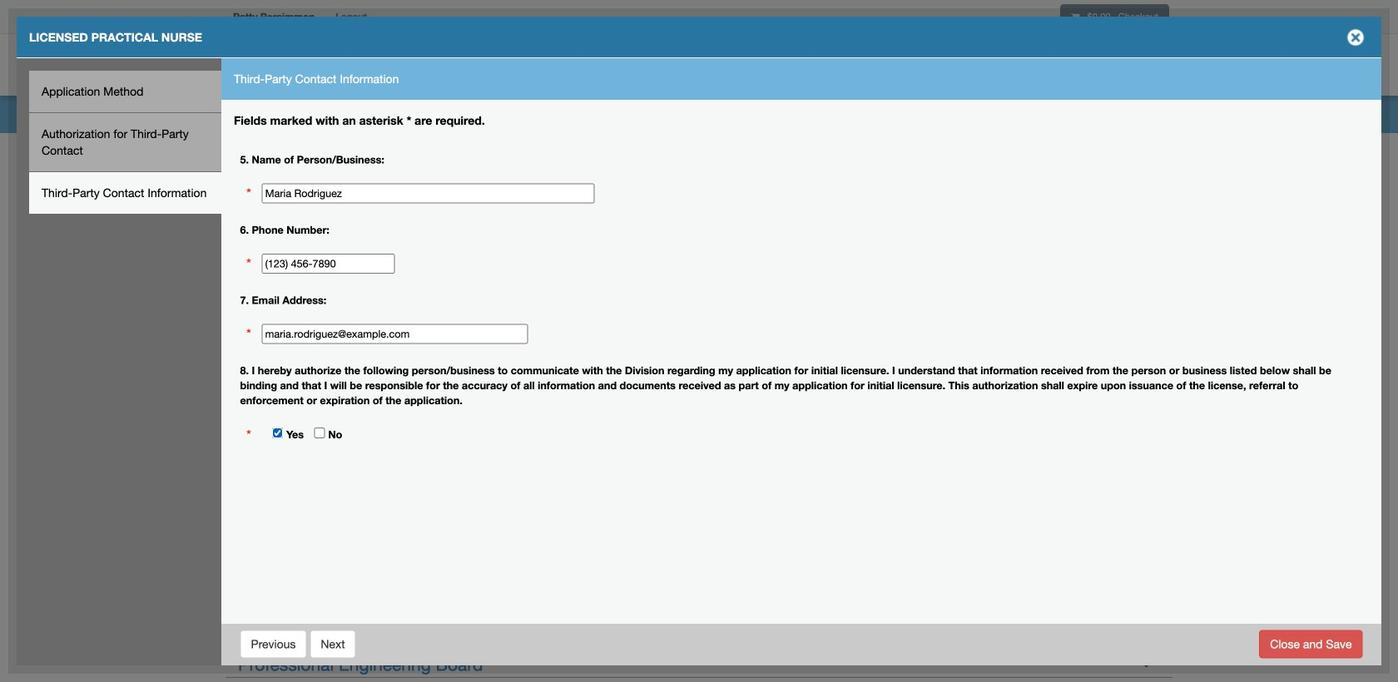Task type: locate. For each thing, give the bounding box(es) containing it.
2 chevron down image from the top
[[1138, 378, 1156, 395]]

1 vertical spatial chevron down image
[[1138, 378, 1156, 395]]

None text field
[[262, 184, 595, 204]]

0 vertical spatial chevron down image
[[1138, 351, 1156, 368]]

None button
[[240, 631, 307, 659], [310, 631, 356, 659], [1260, 631, 1363, 659], [240, 631, 307, 659], [310, 631, 356, 659], [1260, 631, 1363, 659]]

close window image
[[1343, 24, 1370, 51]]

None checkbox
[[272, 428, 283, 439]]

illinois department of financial and professional regulation image
[[225, 37, 604, 91]]

chevron down image
[[1138, 351, 1156, 368], [1138, 378, 1156, 395]]

chevron down image
[[1138, 653, 1156, 670]]

None email field
[[262, 324, 528, 344]]

None telephone field
[[262, 254, 395, 274]]

None checkbox
[[314, 428, 325, 439]]



Task type: describe. For each thing, give the bounding box(es) containing it.
shopping cart image
[[1072, 12, 1080, 21]]

1 chevron down image from the top
[[1138, 351, 1156, 368]]



